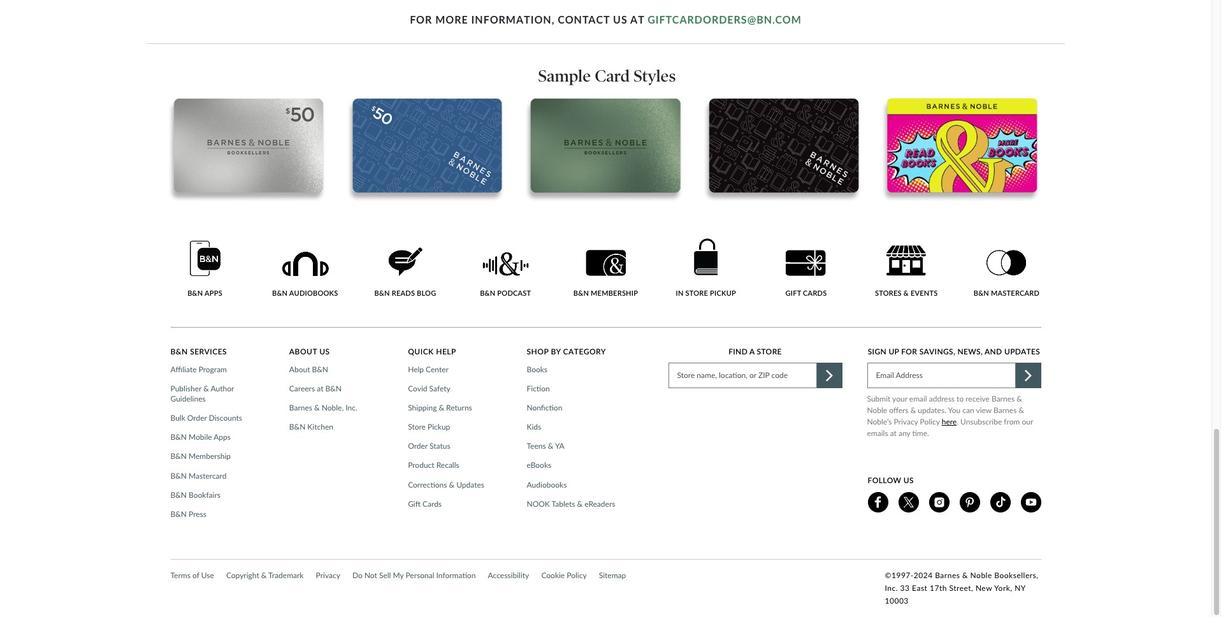 Task type: describe. For each thing, give the bounding box(es) containing it.
& right stores
[[904, 289, 909, 297]]

about for about b&n
[[289, 365, 310, 374]]

gift
[[786, 289, 802, 297]]

nook tablets & ereaders link
[[527, 499, 620, 510]]

do
[[353, 571, 363, 580]]

use
[[201, 571, 214, 580]]

b&n for b&n kitchen
[[289, 422, 306, 432]]

press
[[189, 510, 207, 519]]

store pickup link
[[408, 422, 454, 433]]

b&n for b&n audiobooks
[[272, 289, 288, 297]]

unsubscribe
[[961, 417, 1003, 426]]

trademark
[[269, 571, 304, 580]]

b&n for b&n services
[[171, 347, 188, 356]]

mastercard
[[189, 471, 227, 481]]

barnes down careers
[[289, 403, 313, 413]]

nonfiction
[[527, 403, 563, 413]]

cards
[[804, 289, 827, 297]]

pickup
[[711, 289, 737, 297]]

in
[[676, 289, 684, 297]]

updates
[[1005, 347, 1041, 356]]

about b&n link
[[289, 365, 332, 375]]

fiction link
[[527, 384, 554, 394]]

books
[[527, 365, 548, 374]]

corrections & updates link
[[408, 480, 489, 490]]

sitemap
[[599, 571, 626, 580]]

you
[[949, 405, 961, 415]]

2024
[[914, 571, 933, 580]]

follow
[[868, 475, 902, 485]]

b&n kitchen
[[289, 422, 334, 432]]

shipping & returns
[[408, 403, 472, 413]]

gift cards
[[786, 289, 827, 297]]

address
[[930, 394, 955, 403]]

cookie
[[542, 571, 565, 580]]

privacy inside submit your email address to receive barnes & noble offers & updates. you can view barnes & noble's privacy policy
[[894, 417, 919, 426]]

a
[[750, 347, 755, 356]]

publisher & author guidelines link
[[171, 384, 273, 404]]

mastercard
[[992, 289, 1040, 297]]

b&n for b&n mobile apps
[[171, 433, 187, 442]]

b&n down us
[[312, 365, 328, 374]]

store inside store pickup link
[[408, 422, 426, 432]]

sign up for savings, news, and updates
[[868, 347, 1041, 356]]

updates
[[457, 480, 485, 490]]

copyright &                     trademark
[[226, 571, 304, 580]]

noble inside ©1997-2024 barnes & noble booksellers, inc.
[[971, 571, 993, 580]]

find
[[729, 347, 748, 356]]

in store pickup link
[[672, 239, 741, 298]]

guidelines
[[171, 394, 206, 404]]

order status link
[[408, 442, 455, 452]]

b&n mastercard
[[171, 471, 227, 481]]

discounts
[[209, 413, 242, 423]]

events
[[911, 289, 938, 297]]

b&n mastercard
[[974, 289, 1040, 297]]

accessibility link
[[488, 569, 530, 582]]

here
[[942, 417, 957, 426]]

& up our
[[1019, 405, 1025, 415]]

us
[[320, 347, 330, 356]]

careers
[[289, 384, 315, 393]]

publisher
[[171, 384, 202, 393]]

up
[[889, 347, 900, 356]]

.
[[957, 417, 959, 426]]

podcast
[[498, 289, 531, 297]]

b&n mobile apps
[[171, 433, 231, 442]]

ebooks link
[[527, 461, 556, 471]]

accessibility
[[488, 571, 530, 580]]

b&n for b&n press
[[171, 510, 187, 519]]

policy inside submit your email address to receive barnes & noble offers & updates. you can view barnes & noble's privacy policy
[[921, 417, 940, 426]]

in store pickup
[[676, 289, 737, 297]]

b&n for b&n apps
[[188, 289, 203, 297]]

ny
[[1015, 583, 1026, 593]]

affiliate program
[[171, 365, 227, 374]]

gift
[[408, 499, 421, 509]]

ereaders
[[585, 499, 616, 509]]

emails
[[868, 428, 889, 438]]

17th
[[930, 583, 948, 593]]

kitchen
[[308, 422, 334, 432]]

b&n membership
[[171, 452, 231, 461]]

blog
[[417, 289, 437, 297]]

services
[[190, 347, 227, 356]]

& down the email
[[911, 405, 917, 415]]

b&n apps link
[[171, 240, 239, 298]]

fiction
[[527, 384, 550, 393]]

kids
[[527, 422, 542, 432]]

sample
[[539, 66, 591, 86]]

of
[[193, 571, 199, 580]]

1 horizontal spatial order
[[408, 442, 428, 451]]

& right tablets
[[578, 499, 583, 509]]

personal
[[406, 571, 435, 580]]

help center link
[[408, 365, 453, 375]]

teens
[[527, 442, 546, 451]]

terms of                     use link
[[171, 569, 214, 582]]

33 east 17th street, new york, ny 10003
[[886, 583, 1026, 606]]

nonfiction link
[[527, 403, 567, 413]]



Task type: locate. For each thing, give the bounding box(es) containing it.
& up from
[[1017, 394, 1023, 403]]

b&n left reads
[[375, 289, 390, 297]]

0 vertical spatial store
[[757, 347, 782, 356]]

inc.
[[886, 583, 899, 593]]

noble up the new
[[971, 571, 993, 580]]

1 horizontal spatial help
[[436, 347, 457, 356]]

product
[[408, 461, 435, 470]]

©1997-2024 barnes & noble booksellers, inc.
[[886, 571, 1039, 593]]

b&n left audiobooks on the left top of page
[[272, 289, 288, 297]]

information
[[437, 571, 476, 580]]

about inside about b&n link
[[289, 365, 310, 374]]

help center
[[408, 365, 449, 374]]

2 horizontal spatial at
[[891, 428, 897, 438]]

email
[[910, 394, 928, 403]]

membership
[[591, 289, 638, 297]]

careers at b&n link
[[289, 384, 346, 394]]

for
[[902, 347, 918, 356]]

noble inside submit your email address to receive barnes & noble offers & updates. you can view barnes & noble's privacy policy
[[868, 405, 888, 415]]

careers at b&n
[[289, 384, 342, 393]]

barnes up 17th
[[936, 571, 961, 580]]

bulk order discounts link
[[171, 413, 246, 424]]

ebooks
[[527, 461, 552, 470]]

0 vertical spatial about
[[289, 347, 317, 356]]

b&n for b&n membership
[[574, 289, 589, 297]]

1 vertical spatial order
[[408, 442, 428, 451]]

membership
[[189, 452, 231, 461]]

at for emails
[[891, 428, 897, 438]]

about
[[289, 347, 317, 356], [289, 365, 310, 374]]

at inside '. unsubscribe from our emails at                         any time.'
[[891, 428, 897, 438]]

b&n membership link
[[572, 250, 641, 298]]

barnes
[[992, 394, 1015, 403], [289, 403, 313, 413], [994, 405, 1017, 415], [936, 571, 961, 580]]

1 vertical spatial store
[[408, 422, 426, 432]]

privacy down offers
[[894, 417, 919, 426]]

sitemap link
[[599, 569, 626, 582]]

stores & events link
[[873, 246, 942, 298]]

corrections
[[408, 480, 447, 490]]

help up center
[[436, 347, 457, 356]]

submit your email address to receive barnes & noble offers & updates. you can view barnes & noble's privacy policy
[[868, 394, 1025, 426]]

b&n left press
[[171, 510, 187, 519]]

do                     not sell my personal information link
[[353, 569, 476, 582]]

b&n reads blog link
[[371, 247, 440, 298]]

policy right cookie
[[567, 571, 587, 580]]

bulk
[[171, 413, 185, 423]]

privacy link
[[316, 569, 340, 582]]

bulk order discounts
[[171, 413, 242, 423]]

b&n up noble, inc.
[[326, 384, 342, 393]]

0 horizontal spatial privacy
[[316, 571, 340, 580]]

1 horizontal spatial at
[[631, 13, 645, 26]]

program
[[199, 365, 227, 374]]

& left updates
[[449, 480, 455, 490]]

b&n left kitchen
[[289, 422, 306, 432]]

not
[[365, 571, 377, 580]]

0 vertical spatial order
[[187, 413, 207, 423]]

at right us
[[631, 13, 645, 26]]

1 vertical spatial help
[[408, 365, 424, 374]]

b&n membership link
[[171, 452, 235, 462]]

0 horizontal spatial noble
[[868, 405, 888, 415]]

terms
[[171, 571, 191, 580]]

b&n up b&n mastercard
[[171, 452, 187, 461]]

0 horizontal spatial order
[[187, 413, 207, 423]]

0 horizontal spatial store
[[408, 422, 426, 432]]

covid safety
[[408, 384, 451, 393]]

0 vertical spatial policy
[[921, 417, 940, 426]]

privacy left do
[[316, 571, 340, 580]]

b&n apps
[[188, 289, 222, 297]]

audiobooks link
[[527, 480, 571, 490]]

2 about from the top
[[289, 365, 310, 374]]

barnes up view
[[992, 394, 1015, 403]]

b&n up b&n bookfairs
[[171, 471, 187, 481]]

updates.
[[919, 405, 947, 415]]

1 horizontal spatial policy
[[921, 417, 940, 426]]

& left ya
[[548, 442, 554, 451]]

& right the copyright
[[261, 571, 267, 580]]

Please complete this field to find a store text field
[[669, 363, 817, 388]]

about for about us
[[289, 347, 317, 356]]

store down shipping
[[408, 422, 426, 432]]

b&n for b&n mastercard
[[974, 289, 990, 297]]

0 vertical spatial at
[[631, 13, 645, 26]]

privacy
[[894, 417, 919, 426], [316, 571, 340, 580]]

b&n left podcast
[[480, 289, 496, 297]]

books link
[[527, 365, 552, 375]]

safety
[[430, 384, 451, 393]]

b&n down 'bulk'
[[171, 433, 187, 442]]

order up product
[[408, 442, 428, 451]]

about up about b&n
[[289, 347, 317, 356]]

stores
[[876, 289, 902, 297]]

noble down submit
[[868, 405, 888, 415]]

copyright &                     trademark link
[[226, 569, 304, 582]]

1 horizontal spatial privacy
[[894, 417, 919, 426]]

follow us
[[868, 475, 915, 485]]

at right careers
[[317, 384, 324, 393]]

nook
[[527, 499, 550, 509]]

0 horizontal spatial at
[[317, 384, 324, 393]]

1 horizontal spatial store
[[757, 347, 782, 356]]

can
[[963, 405, 975, 415]]

0 vertical spatial help
[[436, 347, 457, 356]]

b&n left "mastercard"
[[974, 289, 990, 297]]

publisher & author guidelines
[[171, 384, 234, 404]]

and
[[985, 347, 1003, 356]]

covid
[[408, 384, 428, 393]]

card
[[595, 66, 630, 86]]

help down quick
[[408, 365, 424, 374]]

b&n for b&n membership
[[171, 452, 187, 461]]

&
[[904, 289, 909, 297], [204, 384, 209, 393], [1017, 394, 1023, 403], [314, 403, 320, 413], [439, 403, 445, 413], [911, 405, 917, 415], [1019, 405, 1025, 415], [548, 442, 554, 451], [449, 480, 455, 490], [578, 499, 583, 509], [261, 571, 267, 580], [963, 571, 969, 580]]

0 horizontal spatial policy
[[567, 571, 587, 580]]

terms of                     use
[[171, 571, 214, 580]]

bookfairs
[[189, 490, 221, 500]]

1 vertical spatial about
[[289, 365, 310, 374]]

from
[[1005, 417, 1021, 426]]

barnes inside ©1997-2024 barnes & noble booksellers, inc.
[[936, 571, 961, 580]]

teens & ya link
[[527, 442, 569, 452]]

& inside ©1997-2024 barnes & noble booksellers, inc.
[[963, 571, 969, 580]]

about up careers
[[289, 365, 310, 374]]

b&n
[[188, 289, 203, 297], [272, 289, 288, 297], [375, 289, 390, 297], [480, 289, 496, 297], [574, 289, 589, 297], [974, 289, 990, 297], [171, 347, 188, 356], [312, 365, 328, 374], [326, 384, 342, 393], [289, 422, 306, 432], [171, 433, 187, 442], [171, 452, 187, 461], [171, 471, 187, 481], [171, 490, 187, 500], [171, 510, 187, 519]]

policy
[[921, 417, 940, 426], [567, 571, 587, 580]]

b&n audiobooks
[[272, 289, 338, 297]]

teens & ya
[[527, 442, 565, 451]]

to
[[957, 394, 964, 403]]

b&n left apps
[[188, 289, 203, 297]]

at for us
[[631, 13, 645, 26]]

product recalls
[[408, 461, 460, 470]]

b&n for b&n mastercard
[[171, 471, 187, 481]]

b&n audiobooks link
[[271, 251, 340, 298]]

barnes up from
[[994, 405, 1017, 415]]

styles
[[634, 66, 676, 86]]

at right the 'emails'
[[891, 428, 897, 438]]

policy inside cookie                     policy link
[[567, 571, 587, 580]]

33
[[901, 583, 910, 593]]

& inside publisher & author guidelines
[[204, 384, 209, 393]]

& up street,
[[963, 571, 969, 580]]

b&n up affiliate
[[171, 347, 188, 356]]

& down careers at b&n link
[[314, 403, 320, 413]]

order right 'bulk'
[[187, 413, 207, 423]]

center
[[426, 365, 449, 374]]

noble
[[868, 405, 888, 415], [971, 571, 993, 580]]

policy down updates.
[[921, 417, 940, 426]]

1 about from the top
[[289, 347, 317, 356]]

giftcardorders@bn.com link
[[648, 13, 802, 26]]

10003
[[886, 596, 909, 606]]

returns
[[446, 403, 472, 413]]

b&n for b&n reads blog
[[375, 289, 390, 297]]

recalls
[[437, 461, 460, 470]]

store
[[757, 347, 782, 356], [408, 422, 426, 432]]

1 vertical spatial policy
[[567, 571, 587, 580]]

©1997-
[[886, 571, 914, 580]]

0 vertical spatial privacy
[[894, 417, 919, 426]]

& left author
[[204, 384, 209, 393]]

b&n inside 'link'
[[188, 289, 203, 297]]

mobile
[[189, 433, 212, 442]]

& left returns
[[439, 403, 445, 413]]

0 horizontal spatial help
[[408, 365, 424, 374]]

view
[[977, 405, 992, 415]]

b&n left membership
[[574, 289, 589, 297]]

1 vertical spatial at
[[317, 384, 324, 393]]

1 vertical spatial noble
[[971, 571, 993, 580]]

b&n for b&n podcast
[[480, 289, 496, 297]]

2 vertical spatial at
[[891, 428, 897, 438]]

& inside 'link'
[[439, 403, 445, 413]]

b&n up b&n press
[[171, 490, 187, 500]]

offers
[[890, 405, 909, 415]]

your
[[893, 394, 908, 403]]

help
[[436, 347, 457, 356], [408, 365, 424, 374]]

1 horizontal spatial noble
[[971, 571, 993, 580]]

Please complete this field text field
[[868, 363, 1016, 388]]

store
[[686, 289, 709, 297]]

b&n press
[[171, 510, 207, 519]]

b&n services
[[171, 347, 227, 356]]

1 vertical spatial privacy
[[316, 571, 340, 580]]

b&n podcast link
[[471, 252, 540, 298]]

tablets
[[552, 499, 576, 509]]

new
[[976, 583, 993, 593]]

0 vertical spatial noble
[[868, 405, 888, 415]]

store right the a on the right of page
[[757, 347, 782, 356]]

information,
[[472, 13, 555, 26]]

order status
[[408, 442, 451, 451]]

b&n for b&n bookfairs
[[171, 490, 187, 500]]

my
[[393, 571, 404, 580]]

savings,
[[920, 347, 956, 356]]

b&n press link
[[171, 510, 210, 520]]



Task type: vqa. For each thing, say whether or not it's contained in the screenshot.
"Melissa" inside The Hazel Wood (Hazel Wood Series #1) by Melissa Albert
no



